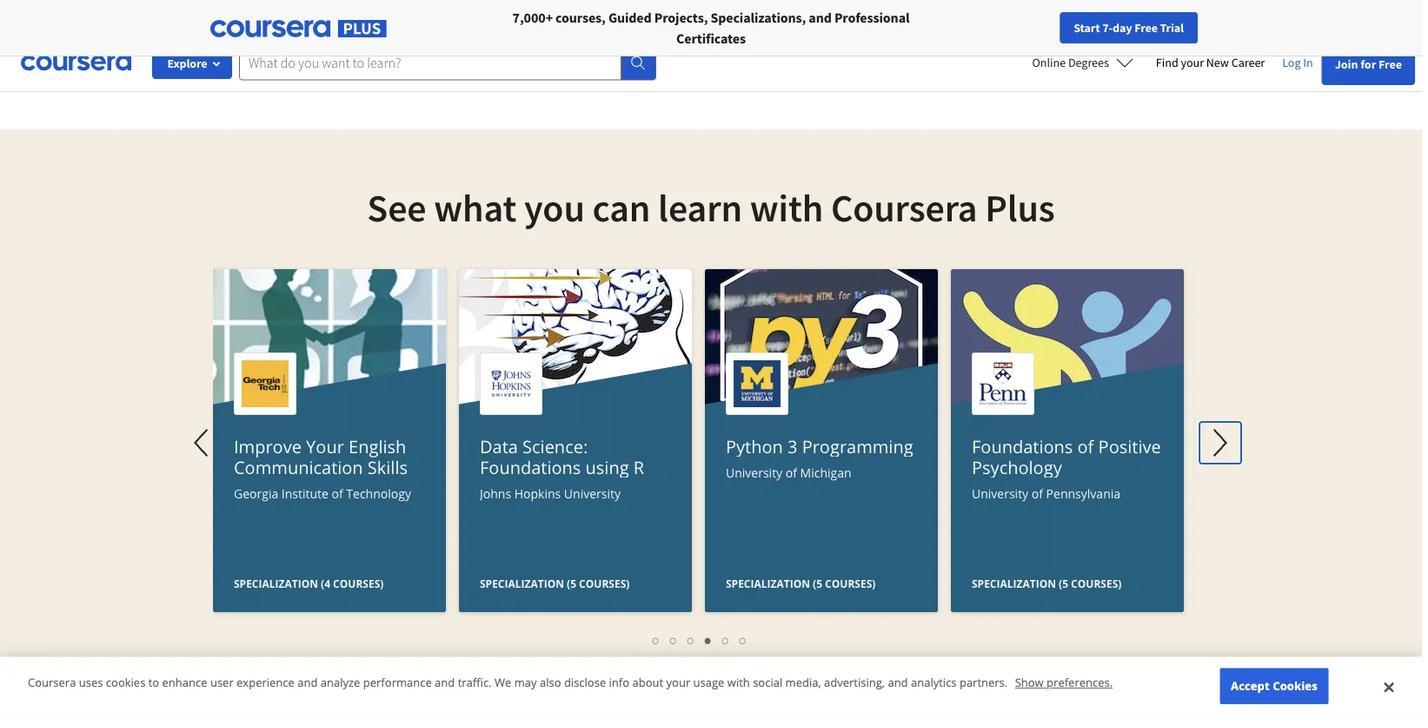 Task type: vqa. For each thing, say whether or not it's contained in the screenshot.


Task type: locate. For each thing, give the bounding box(es) containing it.
1 multiple from the left
[[573, 24, 622, 42]]

2 multiple from the left
[[746, 24, 795, 42]]

0 horizontal spatial specialization (5 courses)
[[480, 577, 630, 591]]

to right cookies
[[148, 675, 159, 691]]

1 vertical spatial a
[[919, 24, 926, 42]]

0 vertical spatial free
[[1135, 20, 1158, 36]]

0 horizontal spatial at
[[759, 3, 770, 21]]

your down topic,
[[416, 24, 442, 42]]

1 specialization (5 courses) from the left
[[480, 577, 630, 591]]

about
[[632, 675, 663, 691]]

data science: foundations using r. johns hopkins university. specialization (5 courses) element
[[459, 270, 692, 719]]

0 horizontal spatial you
[[478, 24, 499, 42]]

courses
[[625, 24, 670, 42]]

explore for explore
[[167, 56, 207, 71]]

3 button
[[682, 630, 700, 650]]

2 take from the left
[[546, 24, 571, 42]]

and up different
[[809, 9, 832, 26]]

uses
[[79, 675, 103, 691]]

johns
[[480, 486, 511, 502]]

complete
[[1095, 24, 1150, 42]]

with right learn
[[750, 183, 823, 232]]

enhance
[[162, 675, 207, 691]]

list
[[222, 630, 1178, 650]]

3 inside button
[[688, 632, 695, 649]]

show
[[1015, 675, 1044, 691]]

explore inside explore popup button
[[167, 56, 207, 71]]

you down spend
[[478, 24, 499, 42]]

1 vertical spatial with
[[727, 675, 750, 691]]

to down between
[[904, 24, 916, 42]]

free right day
[[1135, 20, 1158, 36]]

specialization inside foundations of positive psychology . university of pennsylvania. specialization (5 courses) element
[[972, 577, 1056, 591]]

1 horizontal spatial a
[[1016, 3, 1023, 21]]

foundations inside foundations of positive psychology university of pennsylvania
[[972, 435, 1073, 459]]

specialization inside python 3 programming. university of michigan. specialization (5 courses) element
[[726, 577, 810, 591]]

3 right "python"
[[788, 435, 798, 459]]

1 vertical spatial for
[[1361, 57, 1376, 72]]

previous slide image
[[182, 423, 223, 464]]

1 horizontal spatial courses,
[[798, 24, 846, 42]]

0 horizontal spatial 3
[[688, 632, 695, 649]]

learning up no
[[1140, 3, 1187, 21]]

None search field
[[239, 46, 656, 80]]

6 button
[[735, 630, 752, 650]]

projects,
[[654, 9, 708, 26]]

1 horizontal spatial for
[[1361, 57, 1376, 72]]

1 horizontal spatial or
[[849, 24, 861, 42]]

switch
[[864, 24, 902, 42]]

2 (5 from the left
[[813, 577, 822, 591]]

and inside explore any interest or trending topic, take prerequisites, and advance your skills
[[339, 24, 362, 42]]

0 vertical spatial at
[[759, 3, 770, 21]]

2 horizontal spatial university
[[972, 486, 1029, 502]]

1 vertical spatial or
[[849, 24, 861, 42]]

r
[[634, 456, 644, 479]]

preferences.
[[1047, 675, 1113, 691]]

1 horizontal spatial multiple
[[746, 24, 795, 42]]

2 horizontal spatial specialization (5 courses)
[[972, 577, 1122, 591]]

program
[[991, 24, 1041, 42]]

1 specialization from the left
[[234, 577, 318, 591]]

and left analyze
[[297, 675, 318, 691]]

learning inside 'spend less money on your learning if you plan to take multiple courses this year'
[[634, 3, 682, 21]]

accept
[[1231, 679, 1270, 695]]

english
[[349, 435, 406, 459]]

for inside earn a certificate for every learning program that you complete at no additional cost
[[1086, 3, 1102, 21]]

1 horizontal spatial university
[[726, 465, 783, 481]]

and up skills on the top left
[[339, 24, 362, 42]]

foundations inside data science: foundations using r johns hopkins university
[[480, 456, 581, 479]]

trending
[[359, 3, 409, 21]]

learning up courses
[[634, 3, 682, 21]]

universities
[[279, 9, 347, 26]]

at inside learn at your own pace, move between multiple courses, or switch to a different course
[[759, 3, 770, 21]]

1 horizontal spatial (5
[[813, 577, 822, 591]]

0 vertical spatial explore
[[227, 3, 270, 21]]

university down psychology
[[972, 486, 1029, 502]]

online
[[1032, 55, 1066, 70]]

a
[[1016, 3, 1023, 21], [919, 24, 926, 42]]

2 horizontal spatial (5
[[1059, 577, 1068, 591]]

courses, inside '7,000+ courses, guided projects, specializations, and professional certificates'
[[556, 9, 606, 26]]

we
[[495, 675, 511, 691]]

foundations of positive psychology university of pennsylvania
[[972, 435, 1161, 502]]

what
[[434, 183, 517, 232]]

earn a certificate for every learning program that you complete at no additional cost
[[986, 3, 1187, 63]]

university down using
[[564, 486, 621, 502]]

3 left 4 button
[[688, 632, 695, 649]]

your left own in the top right of the page
[[773, 3, 799, 21]]

1 take from the left
[[229, 24, 254, 42]]

0 vertical spatial 3
[[788, 435, 798, 459]]

1 horizontal spatial free
[[1379, 57, 1402, 72]]

data science: foundations using r johns hopkins university
[[480, 435, 644, 502]]

to
[[531, 24, 543, 42], [904, 24, 916, 42], [148, 675, 159, 691]]

you up additional on the top of page
[[1071, 24, 1092, 42]]

1 (5 from the left
[[567, 577, 576, 591]]

take left the prerequisites,
[[229, 24, 254, 42]]

show preferences. link
[[1015, 675, 1113, 691]]

pace,
[[830, 3, 861, 21]]

you
[[478, 24, 499, 42], [1071, 24, 1092, 42], [524, 183, 585, 232]]

career
[[1232, 55, 1265, 70]]

day
[[1113, 20, 1132, 36]]

courses, up year
[[556, 9, 606, 26]]

start
[[1074, 20, 1100, 36]]

0 vertical spatial a
[[1016, 3, 1023, 21]]

1 vertical spatial 3
[[688, 632, 695, 649]]

2 horizontal spatial you
[[1071, 24, 1092, 42]]

foundations up hopkins at left bottom
[[480, 456, 581, 479]]

communication
[[234, 456, 363, 479]]

for link
[[368, 0, 482, 35]]

log
[[1283, 55, 1301, 70]]

and left traffic.
[[435, 675, 455, 691]]

or up course
[[849, 24, 861, 42]]

courses) for university
[[1071, 577, 1122, 591]]

multiple down learn
[[746, 24, 795, 42]]

2 courses) from the left
[[579, 577, 630, 591]]

3 specialization from the left
[[726, 577, 810, 591]]

1 horizontal spatial coursera
[[831, 183, 978, 232]]

0 horizontal spatial free
[[1135, 20, 1158, 36]]

0 horizontal spatial take
[[229, 24, 254, 42]]

1 courses) from the left
[[333, 577, 384, 591]]

science:
[[523, 435, 588, 459]]

1 horizontal spatial to
[[531, 24, 543, 42]]

learning for every
[[1140, 3, 1187, 21]]

1 horizontal spatial explore
[[227, 3, 270, 21]]

3 specialization (5 courses) from the left
[[972, 577, 1122, 591]]

at left no
[[1153, 24, 1164, 42]]

learning inside earn a certificate for every learning program that you complete at no additional cost
[[1140, 3, 1187, 21]]

certificates
[[676, 30, 746, 47]]

for universities
[[257, 9, 347, 26]]

2 specialization from the left
[[480, 577, 564, 591]]

foundations
[[972, 435, 1073, 459], [480, 456, 581, 479]]

foundations up pennsylvania
[[972, 435, 1073, 459]]

explore inside explore any interest or trending topic, take prerequisites, and advance your skills
[[227, 3, 270, 21]]

to right plan
[[531, 24, 543, 42]]

university inside data science: foundations using r johns hopkins university
[[564, 486, 621, 502]]

programming
[[802, 435, 913, 459]]

free right join
[[1379, 57, 1402, 72]]

0 vertical spatial for
[[1086, 3, 1102, 21]]

specialization inside improve your english communication skills. georgia institute of technology. specialization (4 courses) element
[[234, 577, 318, 591]]

0 vertical spatial coursera
[[831, 183, 978, 232]]

of down psychology
[[1032, 486, 1043, 502]]

7-
[[1103, 20, 1113, 36]]

7,000+ courses, guided projects, specializations, and professional certificates
[[513, 9, 910, 47]]

or right interest
[[344, 3, 356, 21]]

4 button
[[700, 630, 717, 650]]

free inside button
[[1135, 20, 1158, 36]]

specializations,
[[711, 9, 806, 26]]

online degrees
[[1032, 55, 1109, 70]]

3 (5 from the left
[[1059, 577, 1068, 591]]

your inside 'spend less money on your learning if you plan to take multiple courses this year'
[[605, 3, 632, 21]]

1 vertical spatial explore
[[167, 56, 207, 71]]

courses, up different
[[798, 24, 846, 42]]

at
[[759, 3, 770, 21], [1153, 24, 1164, 42]]

coursera
[[831, 183, 978, 232], [28, 675, 76, 691]]

explore left any
[[227, 3, 270, 21]]

4 specialization from the left
[[972, 577, 1056, 591]]

take down money
[[546, 24, 571, 42]]

you left 'can'
[[524, 183, 585, 232]]

python 3 programming. university of michigan. specialization (5 courses) element
[[705, 270, 938, 719]]

and left analytics
[[888, 675, 908, 691]]

traffic.
[[458, 675, 492, 691]]

for right join
[[1361, 57, 1376, 72]]

topic,
[[411, 3, 444, 21]]

2 for from the left
[[375, 9, 394, 26]]

that
[[1044, 24, 1068, 42]]

1 horizontal spatial foundations
[[972, 435, 1073, 459]]

explore any interest or trending topic, take prerequisites, and advance your skills
[[227, 3, 444, 63]]

1 horizontal spatial 3
[[788, 435, 798, 459]]

list containing 1
[[222, 630, 1178, 650]]

1 horizontal spatial for
[[375, 9, 394, 26]]

2 specialization (5 courses) from the left
[[726, 577, 876, 591]]

0 horizontal spatial coursera
[[28, 675, 76, 691]]

for
[[1086, 3, 1102, 21], [1361, 57, 1376, 72]]

1 horizontal spatial specialization (5 courses)
[[726, 577, 876, 591]]

for left 7-
[[1086, 3, 1102, 21]]

data
[[480, 435, 518, 459]]

3 courses) from the left
[[825, 577, 876, 591]]

a inside learn at your own pace, move between multiple courses, or switch to a different course
[[919, 24, 926, 42]]

multiple
[[573, 24, 622, 42], [746, 24, 795, 42]]

0 horizontal spatial explore
[[167, 56, 207, 71]]

1 learning from the left
[[634, 3, 682, 21]]

2 horizontal spatial to
[[904, 24, 916, 42]]

take
[[229, 24, 254, 42], [546, 24, 571, 42]]

multiple down on
[[573, 24, 622, 42]]

degrees
[[1068, 55, 1109, 70]]

your right on
[[605, 3, 632, 21]]

university down "python"
[[726, 465, 783, 481]]

0 horizontal spatial or
[[344, 3, 356, 21]]

6
[[740, 632, 747, 649]]

and inside '7,000+ courses, guided projects, specializations, and professional certificates'
[[809, 9, 832, 26]]

or
[[344, 3, 356, 21], [849, 24, 861, 42]]

of left michigan
[[786, 465, 797, 481]]

2 button
[[665, 630, 682, 650]]

you inside earn a certificate for every learning program that you complete at no additional cost
[[1071, 24, 1092, 42]]

a right earn
[[1016, 3, 1023, 21]]

1 horizontal spatial learning
[[1140, 3, 1187, 21]]

or inside explore any interest or trending topic, take prerequisites, and advance your skills
[[344, 3, 356, 21]]

for
[[257, 9, 276, 26], [375, 9, 394, 26]]

start 7-day free trial
[[1074, 20, 1184, 36]]

specialization inside data science: foundations using r. johns hopkins university. specialization (5 courses) element
[[480, 577, 564, 591]]

1 horizontal spatial take
[[546, 24, 571, 42]]

cookies
[[1273, 679, 1318, 695]]

if
[[685, 3, 692, 21]]

with left social
[[727, 675, 750, 691]]

explore down "businesses" link
[[167, 56, 207, 71]]

0 horizontal spatial for
[[257, 9, 276, 26]]

0 horizontal spatial university
[[564, 486, 621, 502]]

1 for from the left
[[257, 9, 276, 26]]

social
[[753, 675, 783, 691]]

and
[[809, 9, 832, 26], [339, 24, 362, 42], [297, 675, 318, 691], [435, 675, 455, 691], [888, 675, 908, 691]]

0 horizontal spatial multiple
[[573, 24, 622, 42]]

of left positive
[[1078, 435, 1094, 459]]

for for for
[[375, 9, 394, 26]]

of inside the python 3 programming university of michigan
[[786, 465, 797, 481]]

(5
[[567, 577, 576, 591], [813, 577, 822, 591], [1059, 577, 1068, 591]]

0 horizontal spatial foundations
[[480, 456, 581, 479]]

specialization (5 courses) for university
[[726, 577, 876, 591]]

between
[[899, 3, 949, 21]]

0 horizontal spatial (5
[[567, 577, 576, 591]]

1 vertical spatial at
[[1153, 24, 1164, 42]]

your right "find"
[[1181, 55, 1204, 70]]

at right learn
[[759, 3, 770, 21]]

multiple inside learn at your own pace, move between multiple courses, or switch to a different course
[[746, 24, 795, 42]]

1 horizontal spatial at
[[1153, 24, 1164, 42]]

0 horizontal spatial courses,
[[556, 9, 606, 26]]

may
[[514, 675, 537, 691]]

2 learning from the left
[[1140, 3, 1187, 21]]

0 horizontal spatial for
[[1086, 3, 1102, 21]]

4 courses) from the left
[[1071, 577, 1122, 591]]

0 vertical spatial or
[[344, 3, 356, 21]]

0 horizontal spatial learning
[[634, 3, 682, 21]]

courses)
[[333, 577, 384, 591], [579, 577, 630, 591], [825, 577, 876, 591], [1071, 577, 1122, 591]]

of right institute
[[332, 486, 343, 502]]

take inside explore any interest or trending topic, take prerequisites, and advance your skills
[[229, 24, 254, 42]]

disclose
[[564, 675, 606, 691]]

accept cookies button
[[1220, 669, 1329, 705]]

0 horizontal spatial a
[[919, 24, 926, 42]]

a down between
[[919, 24, 926, 42]]

spend less money on your learning if you plan to take multiple courses this year
[[478, 3, 694, 63]]



Task type: describe. For each thing, give the bounding box(es) containing it.
learning for your
[[634, 3, 682, 21]]

improve your english communication skills. georgia institute of technology. specialization (4 courses) element
[[213, 270, 446, 719]]

or inside learn at your own pace, move between multiple courses, or switch to a different course
[[849, 24, 861, 42]]

technology
[[346, 486, 411, 502]]

specialization for university
[[726, 577, 810, 591]]

no
[[1167, 24, 1182, 42]]

usage
[[693, 675, 725, 691]]

2
[[670, 632, 677, 649]]

learn
[[658, 183, 742, 232]]

find
[[1156, 55, 1179, 70]]

university inside the python 3 programming university of michigan
[[726, 465, 783, 481]]

explore button
[[152, 48, 232, 79]]

media,
[[786, 675, 821, 691]]

4
[[705, 632, 712, 649]]

in
[[1303, 55, 1313, 70]]

money
[[544, 3, 585, 21]]

What do you want to learn? text field
[[239, 46, 622, 80]]

join for free
[[1335, 57, 1402, 72]]

python 3 programming university of michigan
[[726, 435, 913, 481]]

of inside improve your english communication skills georgia institute of technology
[[332, 486, 343, 502]]

advance
[[364, 24, 413, 42]]

georgia
[[234, 486, 278, 502]]

courses) for skills
[[333, 577, 384, 591]]

banner navigation
[[14, 0, 489, 35]]

5 button
[[717, 630, 735, 650]]

log in
[[1283, 55, 1313, 70]]

(5 for of
[[813, 577, 822, 591]]

coursera image
[[21, 49, 131, 77]]

take inside 'spend less money on your learning if you plan to take multiple courses this year'
[[546, 24, 571, 42]]

1 vertical spatial free
[[1379, 57, 1402, 72]]

coursera uses cookies to enhance user experience and analyze performance and traffic. we may also disclose info about your usage with social media, advertising, and analytics partners. show preferences.
[[28, 675, 1113, 691]]

online degrees button
[[1019, 43, 1147, 82]]

any
[[273, 3, 294, 21]]

multiple inside 'spend less money on your learning if you plan to take multiple courses this year'
[[573, 24, 622, 42]]

spend
[[479, 3, 517, 21]]

specialization (5 courses) for psychology
[[972, 577, 1122, 591]]

see what you can learn with coursera plus
[[367, 183, 1055, 232]]

year
[[573, 45, 598, 63]]

(5 for university
[[1059, 577, 1068, 591]]

your right about
[[666, 675, 690, 691]]

you inside 'spend less money on your learning if you plan to take multiple courses this year'
[[478, 24, 499, 42]]

guided
[[608, 9, 652, 26]]

coursera plus image
[[210, 20, 387, 37]]

can
[[592, 183, 651, 232]]

foundations of positive psychology . university of pennsylvania. specialization (5 courses) element
[[951, 270, 1184, 719]]

find your new career link
[[1147, 52, 1274, 74]]

(4
[[321, 577, 330, 591]]

your inside find your new career link
[[1181, 55, 1204, 70]]

find your new career
[[1156, 55, 1265, 70]]

analyze
[[321, 675, 360, 691]]

courses) for of
[[825, 577, 876, 591]]

improve your english communication skills georgia institute of technology
[[234, 435, 411, 502]]

for for for universities
[[257, 9, 276, 26]]

every
[[1105, 3, 1137, 21]]

specialization for psychology
[[972, 577, 1056, 591]]

improve
[[234, 435, 302, 459]]

experience
[[237, 675, 295, 691]]

plus
[[985, 183, 1055, 232]]

your inside learn at your own pace, move between multiple courses, or switch to a different course
[[773, 3, 799, 21]]

trial
[[1160, 20, 1184, 36]]

analytics
[[911, 675, 957, 691]]

prerequisites,
[[257, 24, 336, 42]]

join
[[1335, 57, 1358, 72]]

info
[[609, 675, 630, 691]]

university inside foundations of positive psychology university of pennsylvania
[[972, 486, 1029, 502]]

7,000+
[[513, 9, 553, 26]]

1 vertical spatial coursera
[[28, 675, 76, 691]]

specialization for using
[[480, 577, 564, 591]]

cookies
[[106, 675, 145, 691]]

on
[[587, 3, 603, 21]]

3 inside the python 3 programming university of michigan
[[788, 435, 798, 459]]

michigan
[[800, 465, 852, 481]]

explore for explore any interest or trending topic, take prerequisites, and advance your skills
[[227, 3, 270, 21]]

course
[[843, 45, 882, 63]]

this
[[672, 24, 694, 42]]

partners.
[[960, 675, 1008, 691]]

python
[[726, 435, 783, 459]]

(5 for r
[[567, 577, 576, 591]]

at inside earn a certificate for every learning program that you complete at no additional cost
[[1153, 24, 1164, 42]]

specialization (5 courses) for using
[[480, 577, 630, 591]]

1
[[653, 632, 660, 649]]

earn
[[986, 3, 1013, 21]]

start 7-day free trial button
[[1060, 12, 1198, 43]]

see
[[367, 183, 426, 232]]

also
[[540, 675, 561, 691]]

additional
[[1044, 45, 1103, 63]]

specialization (4 courses)
[[234, 577, 384, 591]]

hopkins
[[514, 486, 561, 502]]

your inside explore any interest or trending topic, take prerequisites, and advance your skills
[[416, 24, 442, 42]]

learn at your own pace, move between multiple courses, or switch to a different course
[[723, 3, 949, 63]]

0 vertical spatial with
[[750, 183, 823, 232]]

businesses
[[163, 9, 229, 26]]

institute
[[282, 486, 328, 502]]

to inside 'spend less money on your learning if you plan to take multiple courses this year'
[[531, 24, 543, 42]]

to inside learn at your own pace, move between multiple courses, or switch to a different course
[[904, 24, 916, 42]]

user
[[210, 675, 234, 691]]

psychology
[[972, 456, 1062, 479]]

professional
[[835, 9, 910, 26]]

courses, inside learn at your own pace, move between multiple courses, or switch to a different course
[[798, 24, 846, 42]]

log in link
[[1274, 52, 1322, 73]]

your
[[306, 435, 344, 459]]

pennsylvania
[[1046, 486, 1121, 502]]

0 horizontal spatial to
[[148, 675, 159, 691]]

using
[[586, 456, 629, 479]]

accept cookies
[[1231, 679, 1318, 695]]

courses) for r
[[579, 577, 630, 591]]

skills
[[368, 456, 408, 479]]

interest
[[297, 3, 341, 21]]

1 horizontal spatial you
[[524, 183, 585, 232]]

own
[[802, 3, 827, 21]]

5
[[722, 632, 729, 649]]

positive
[[1099, 435, 1161, 459]]

a inside earn a certificate for every learning program that you complete at no additional cost
[[1016, 3, 1023, 21]]

specialization for communication
[[234, 577, 318, 591]]

different
[[791, 45, 841, 63]]

next slide image
[[1200, 423, 1241, 464]]



